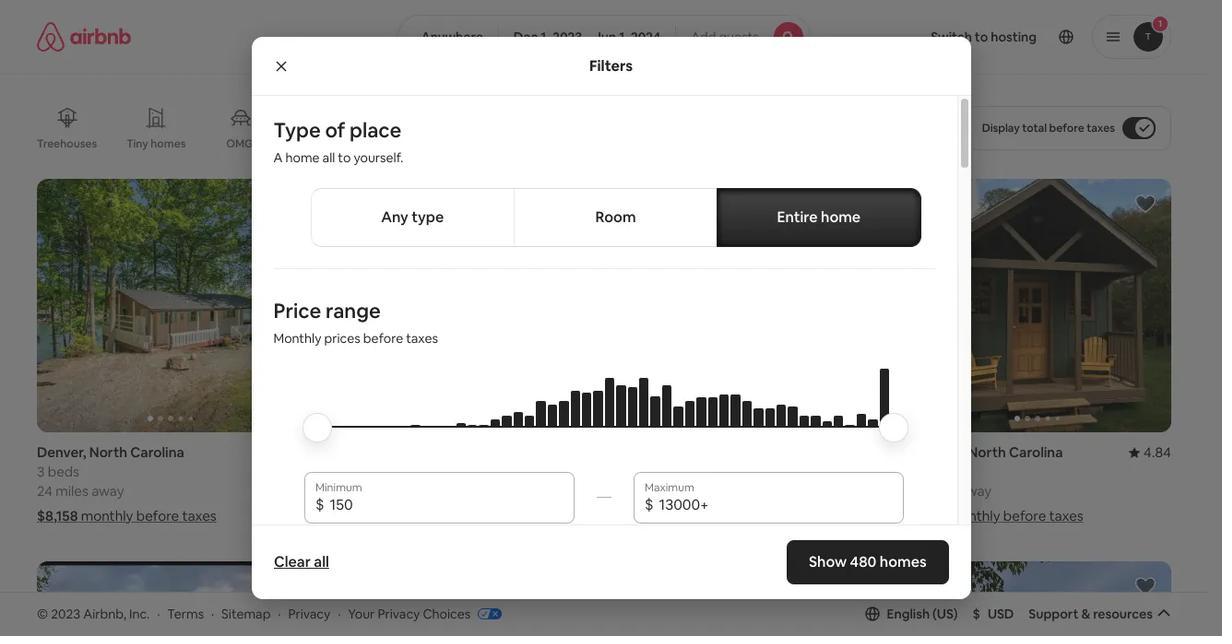 Task type: vqa. For each thing, say whether or not it's contained in the screenshot.
charged
no



Task type: locate. For each thing, give the bounding box(es) containing it.
miles up $11,852
[[634, 483, 667, 500]]

4 miles from the left
[[923, 483, 956, 500]]

·
[[157, 606, 160, 623], [211, 606, 214, 623], [278, 606, 281, 623], [338, 606, 341, 623]]

2 horizontal spatial carolina
[[1010, 444, 1063, 461]]

© 2023 airbnb, inc. ·
[[37, 606, 160, 623]]

north right nebo,
[[368, 444, 406, 461]]

85
[[905, 483, 920, 500]]

privacy
[[288, 606, 331, 623], [378, 606, 420, 623]]

$ text field
[[330, 496, 564, 515], [659, 496, 893, 515]]

of
[[325, 117, 345, 143]]

0 vertical spatial 2023
[[553, 29, 582, 45]]

away
[[91, 483, 124, 500], [378, 483, 411, 500], [670, 483, 703, 500], [959, 483, 992, 500]]

all inside button
[[314, 553, 329, 572]]

map
[[598, 525, 625, 541]]

clear all
[[274, 553, 329, 572]]

8 beds 24 miles away $11,852 monthly before taxes
[[615, 463, 801, 525]]

tiny homes
[[127, 137, 186, 151]]

· left the privacy link
[[278, 606, 281, 623]]

1 horizontal spatial 1,
[[619, 29, 628, 45]]

homes
[[151, 137, 186, 151], [880, 553, 927, 572]]

1 away from the left
[[91, 483, 124, 500]]

1 horizontal spatial carolina
[[409, 444, 463, 461]]

1 vertical spatial home
[[821, 208, 861, 227]]

1 vertical spatial show
[[809, 553, 847, 572]]

your
[[348, 606, 375, 623]]

0 horizontal spatial north
[[89, 444, 127, 461]]

monthly right $8,158
[[81, 508, 133, 525]]

miles right 71
[[343, 483, 375, 500]]

2 monthly from the left
[[378, 508, 430, 525]]

profile element
[[833, 0, 1172, 74]]

denver,
[[37, 444, 86, 461]]

inc.
[[129, 606, 150, 623]]

dec 1, 2023 – jun 1, 2024
[[514, 29, 661, 45]]

2 away from the left
[[378, 483, 411, 500]]

1, right jun
[[619, 29, 628, 45]]

1 horizontal spatial home
[[821, 208, 861, 227]]

choices
[[423, 606, 471, 623]]

1 horizontal spatial north
[[368, 444, 406, 461]]

3 away from the left
[[670, 483, 703, 500]]

2 north from the left
[[368, 444, 406, 461]]

0 horizontal spatial carolina
[[130, 444, 184, 461]]

2 privacy from the left
[[378, 606, 420, 623]]

show left "map"
[[562, 525, 595, 541]]

2023 right ©
[[51, 606, 80, 623]]

privacy down clear all button
[[288, 606, 331, 623]]

$ usd
[[973, 606, 1014, 623]]

$12,777
[[326, 508, 375, 525]]

· right terms link
[[211, 606, 214, 623]]

show inside button
[[562, 525, 595, 541]]

4 · from the left
[[338, 606, 341, 623]]

miles right the 85
[[923, 483, 956, 500]]

entire home button
[[717, 188, 921, 247]]

any
[[381, 208, 409, 227]]

24 inside 8 beds 24 miles away $11,852 monthly before taxes
[[615, 483, 631, 500]]

tab list
[[311, 188, 921, 247]]

anywhere
[[421, 29, 483, 45]]

add guests button
[[676, 15, 811, 59]]

beds down nebo,
[[337, 463, 369, 481]]

support & resources button
[[1029, 606, 1172, 623]]

north
[[89, 444, 127, 461], [368, 444, 406, 461], [969, 444, 1007, 461]]

add to wishlist: bostic, north carolina image
[[1135, 576, 1157, 598]]

carolina for newland, north carolina
[[1010, 444, 1063, 461]]

0 vertical spatial add to wishlist: newland, north carolina image
[[1135, 193, 1157, 215]]

north inside denver, north carolina 3 beds 24 miles away $8,158 monthly before taxes
[[89, 444, 127, 461]]

1 24 from the left
[[37, 483, 53, 500]]

home inside entire home button
[[821, 208, 861, 227]]

all left to
[[323, 150, 335, 166]]

privacy inside your privacy choices link
[[378, 606, 420, 623]]

show 480 homes
[[809, 553, 927, 572]]

0 horizontal spatial homes
[[151, 137, 186, 151]]

range
[[326, 298, 381, 324]]

show left 480
[[809, 553, 847, 572]]

dec
[[514, 29, 538, 45]]

2023 left the – in the top left of the page
[[553, 29, 582, 45]]

miles up $8,158
[[56, 483, 88, 500]]

filters dialog
[[251, 37, 971, 637]]

3 carolina from the left
[[1010, 444, 1063, 461]]

monthly right $2,142
[[948, 508, 1001, 525]]

group
[[37, 92, 856, 164], [37, 179, 304, 433], [326, 179, 593, 433], [615, 179, 883, 433], [905, 179, 1172, 433], [37, 562, 304, 637], [326, 562, 593, 637], [615, 562, 883, 637], [905, 562, 1172, 637]]

taxes inside 'nebo, north carolina 9 beds 71 miles away $12,777 monthly before taxes'
[[479, 508, 513, 525]]

2 24 from the left
[[615, 483, 631, 500]]

carolina
[[130, 444, 184, 461], [409, 444, 463, 461], [1010, 444, 1063, 461]]

north for newland,
[[969, 444, 1007, 461]]

2 beds from the left
[[337, 463, 369, 481]]

1 vertical spatial 2023
[[51, 606, 80, 623]]

before inside denver, north carolina 3 beds 24 miles away $8,158 monthly before taxes
[[136, 508, 179, 525]]

beds inside 'nebo, north carolina 9 beds 71 miles away $12,777 monthly before taxes'
[[337, 463, 369, 481]]

$2,142
[[905, 508, 945, 525]]

before inside button
[[1050, 121, 1085, 136]]

1 vertical spatial homes
[[880, 553, 927, 572]]

2 carolina from the left
[[409, 444, 463, 461]]

monthly right $11,852
[[666, 508, 718, 525]]

1 horizontal spatial show
[[809, 553, 847, 572]]

24
[[37, 483, 53, 500], [615, 483, 631, 500]]

1 horizontal spatial add to wishlist: newland, north carolina image
[[1135, 193, 1157, 215]]

$
[[316, 495, 324, 515], [645, 495, 654, 515], [973, 606, 981, 623]]

3 · from the left
[[278, 606, 281, 623]]

1 horizontal spatial $ text field
[[659, 496, 893, 515]]

taxes inside price range monthly prices before taxes
[[406, 330, 438, 347]]

3 beds from the left
[[627, 463, 658, 481]]

0 horizontal spatial $
[[316, 495, 324, 515]]

miles inside denver, north carolina 3 beds 24 miles away $8,158 monthly before taxes
[[56, 483, 88, 500]]

0 vertical spatial home
[[286, 150, 320, 166]]

monthly
[[81, 508, 133, 525], [378, 508, 430, 525], [666, 508, 718, 525], [948, 508, 1001, 525]]

0 horizontal spatial home
[[286, 150, 320, 166]]

0 vertical spatial homes
[[151, 137, 186, 151]]

before inside price range monthly prices before taxes
[[363, 330, 403, 347]]

1, right dec at the top
[[541, 29, 550, 45]]

0 horizontal spatial add to wishlist: newland, north carolina image
[[846, 576, 868, 598]]

display total before taxes button
[[967, 106, 1172, 150]]

$11,852
[[615, 508, 663, 525]]

clear
[[274, 553, 310, 572]]

north for nebo,
[[368, 444, 406, 461]]

terms
[[167, 606, 204, 623]]

$8,158
[[37, 508, 78, 525]]

1 horizontal spatial homes
[[880, 553, 927, 572]]

1 horizontal spatial beds
[[337, 463, 369, 481]]

0 vertical spatial all
[[323, 150, 335, 166]]

1 horizontal spatial privacy
[[378, 606, 420, 623]]

0 horizontal spatial $ text field
[[330, 496, 564, 515]]

all
[[323, 150, 335, 166], [314, 553, 329, 572]]

24 down 8
[[615, 483, 631, 500]]

tab list containing any type
[[311, 188, 921, 247]]

home
[[286, 150, 320, 166], [821, 208, 861, 227]]

beds right 8
[[627, 463, 658, 481]]

0 horizontal spatial beds
[[48, 463, 79, 481]]

0 horizontal spatial 1,
[[541, 29, 550, 45]]

1 beds from the left
[[48, 463, 79, 481]]

None search field
[[398, 15, 811, 59]]

all right clear
[[314, 553, 329, 572]]

0 vertical spatial show
[[562, 525, 595, 541]]

monthly right $12,777
[[378, 508, 430, 525]]

taxes
[[1087, 121, 1116, 136], [406, 330, 438, 347], [182, 508, 217, 525], [479, 508, 513, 525], [767, 508, 801, 525], [1050, 508, 1084, 525]]

1 horizontal spatial 24
[[615, 483, 631, 500]]

beds down denver,
[[48, 463, 79, 481]]

add
[[691, 29, 716, 45]]

privacy right your
[[378, 606, 420, 623]]

0 horizontal spatial 24
[[37, 483, 53, 500]]

0 horizontal spatial show
[[562, 525, 595, 541]]

3 miles from the left
[[634, 483, 667, 500]]

2 1, from the left
[[619, 29, 628, 45]]

0 horizontal spatial privacy
[[288, 606, 331, 623]]

miles inside 'nebo, north carolina 9 beds 71 miles away $12,777 monthly before taxes'
[[343, 483, 375, 500]]

north inside 'nebo, north carolina 9 beds 71 miles away $12,777 monthly before taxes'
[[368, 444, 406, 461]]

4.84 out of 5 average rating image
[[1129, 444, 1172, 461]]

monthly inside 8 beds 24 miles away $11,852 monthly before taxes
[[666, 508, 718, 525]]

home right a
[[286, 150, 320, 166]]

homes right tiny
[[151, 137, 186, 151]]

any type
[[381, 208, 444, 227]]

1 north from the left
[[89, 444, 127, 461]]

before inside 'nebo, north carolina 9 beds 71 miles away $12,777 monthly before taxes'
[[433, 508, 476, 525]]

before
[[1050, 121, 1085, 136], [363, 330, 403, 347], [136, 508, 179, 525], [433, 508, 476, 525], [721, 508, 764, 525], [1004, 508, 1047, 525]]

north right denver,
[[89, 444, 127, 461]]

· right inc. on the bottom left of the page
[[157, 606, 160, 623]]

sitemap link
[[222, 606, 271, 623]]

north up 85 miles away $2,142 monthly before taxes
[[969, 444, 1007, 461]]

2024
[[631, 29, 661, 45]]

taxes inside 85 miles away $2,142 monthly before taxes
[[1050, 508, 1084, 525]]

2 horizontal spatial beds
[[627, 463, 658, 481]]

85 miles away $2,142 monthly before taxes
[[905, 483, 1084, 525]]

2 miles from the left
[[343, 483, 375, 500]]

3 north from the left
[[969, 444, 1007, 461]]

4.84
[[1144, 444, 1172, 461]]

show inside 'link'
[[809, 553, 847, 572]]

4 away from the left
[[959, 483, 992, 500]]

beds inside 8 beds 24 miles away $11,852 monthly before taxes
[[627, 463, 658, 481]]

room button
[[514, 188, 718, 247]]

support
[[1029, 606, 1079, 623]]

entire home
[[777, 208, 861, 227]]

4 monthly from the left
[[948, 508, 1001, 525]]

1 miles from the left
[[56, 483, 88, 500]]

1 vertical spatial all
[[314, 553, 329, 572]]

newland,
[[905, 444, 966, 461]]

add to wishlist: newland, north carolina image
[[1135, 193, 1157, 215], [846, 576, 868, 598]]

denver, north carolina 3 beds 24 miles away $8,158 monthly before taxes
[[37, 444, 217, 525]]

show
[[562, 525, 595, 541], [809, 553, 847, 572]]

2023
[[553, 29, 582, 45], [51, 606, 80, 623]]

2 horizontal spatial north
[[969, 444, 1007, 461]]

carolina inside denver, north carolina 3 beds 24 miles away $8,158 monthly before taxes
[[130, 444, 184, 461]]

1 monthly from the left
[[81, 508, 133, 525]]

beds
[[48, 463, 79, 481], [337, 463, 369, 481], [627, 463, 658, 481]]

room
[[596, 208, 636, 227]]

24 down 3
[[37, 483, 53, 500]]

monthly inside 'nebo, north carolina 9 beds 71 miles away $12,777 monthly before taxes'
[[378, 508, 430, 525]]

1 carolina from the left
[[130, 444, 184, 461]]

beds inside denver, north carolina 3 beds 24 miles away $8,158 monthly before taxes
[[48, 463, 79, 481]]

away inside 8 beds 24 miles away $11,852 monthly before taxes
[[670, 483, 703, 500]]

3 monthly from the left
[[666, 508, 718, 525]]

1 horizontal spatial 2023
[[553, 29, 582, 45]]

1 vertical spatial add to wishlist: newland, north carolina image
[[846, 576, 868, 598]]

4.92 out of 5 average rating image
[[261, 444, 304, 461]]

1 horizontal spatial $
[[645, 495, 654, 515]]

9
[[326, 463, 334, 481]]

carolina inside 'nebo, north carolina 9 beds 71 miles away $12,777 monthly before taxes'
[[409, 444, 463, 461]]

taxes inside 8 beds 24 miles away $11,852 monthly before taxes
[[767, 508, 801, 525]]

show for show 480 homes
[[809, 553, 847, 572]]

show map
[[562, 525, 625, 541]]

· left your
[[338, 606, 341, 623]]

before inside 8 beds 24 miles away $11,852 monthly before taxes
[[721, 508, 764, 525]]

homes right 480
[[880, 553, 927, 572]]

your privacy choices link
[[348, 606, 502, 624]]

home right entire
[[821, 208, 861, 227]]



Task type: describe. For each thing, give the bounding box(es) containing it.
2023 inside button
[[553, 29, 582, 45]]

treehouses
[[37, 137, 97, 151]]

miles inside 85 miles away $2,142 monthly before taxes
[[923, 483, 956, 500]]

usd
[[988, 606, 1014, 623]]

national parks
[[297, 136, 371, 151]]

0 horizontal spatial 2023
[[51, 606, 80, 623]]

home inside type of place a home all to yourself.
[[286, 150, 320, 166]]

display
[[982, 121, 1020, 136]]

parks
[[342, 136, 371, 151]]

before inside 85 miles away $2,142 monthly before taxes
[[1004, 508, 1047, 525]]

english
[[887, 606, 930, 623]]

guests
[[719, 29, 759, 45]]

nebo,
[[326, 444, 365, 461]]

countryside
[[401, 137, 465, 151]]

all inside type of place a home all to yourself.
[[323, 150, 335, 166]]

1 1, from the left
[[541, 29, 550, 45]]

4.92
[[276, 444, 304, 461]]

total
[[1023, 121, 1047, 136]]

anywhere button
[[398, 15, 499, 59]]

3
[[37, 463, 45, 481]]

monthly inside denver, north carolina 3 beds 24 miles away $8,158 monthly before taxes
[[81, 508, 133, 525]]

terms · sitemap · privacy ·
[[167, 606, 341, 623]]

price range monthly prices before taxes
[[274, 298, 438, 347]]

add guests
[[691, 29, 759, 45]]

tab list inside filters dialog
[[311, 188, 921, 247]]

miles inside 8 beds 24 miles away $11,852 monthly before taxes
[[634, 483, 667, 500]]

homes inside 'link'
[[880, 553, 927, 572]]

taxes inside button
[[1087, 121, 1116, 136]]

–
[[585, 29, 592, 45]]

1 · from the left
[[157, 606, 160, 623]]

add to wishlist: mooresville, north carolina image
[[846, 193, 868, 215]]

most stays cost more than $3,250 per night. image
[[319, 369, 890, 479]]

away inside 'nebo, north carolina 9 beds 71 miles away $12,777 monthly before taxes'
[[378, 483, 411, 500]]

monthly inside 85 miles away $2,142 monthly before taxes
[[948, 508, 1001, 525]]

71
[[326, 483, 339, 500]]

group containing national parks
[[37, 92, 856, 164]]

beds for 24
[[48, 463, 79, 481]]

tiny
[[127, 137, 148, 151]]

(us)
[[933, 606, 958, 623]]

show for show map
[[562, 525, 595, 541]]

homes inside group
[[151, 137, 186, 151]]

any type button
[[311, 188, 515, 247]]

jun
[[594, 29, 617, 45]]

2 horizontal spatial $
[[973, 606, 981, 623]]

©
[[37, 606, 48, 623]]

entire
[[777, 208, 818, 227]]

1 $ text field from the left
[[330, 496, 564, 515]]

to
[[338, 150, 351, 166]]

support & resources
[[1029, 606, 1153, 623]]

filters
[[590, 56, 633, 75]]

beds for 71
[[337, 463, 369, 481]]

show map button
[[543, 511, 666, 555]]

dec 1, 2023 – jun 1, 2024 button
[[498, 15, 677, 59]]

english (us) button
[[865, 606, 958, 623]]

a
[[274, 150, 283, 166]]

none search field containing anywhere
[[398, 15, 811, 59]]

24 inside denver, north carolina 3 beds 24 miles away $8,158 monthly before taxes
[[37, 483, 53, 500]]

north for denver,
[[89, 444, 127, 461]]

place
[[350, 117, 402, 143]]

2 $ text field from the left
[[659, 496, 893, 515]]

2 · from the left
[[211, 606, 214, 623]]

prices
[[324, 330, 361, 347]]

sitemap
[[222, 606, 271, 623]]

display total before taxes
[[982, 121, 1116, 136]]

&
[[1082, 606, 1091, 623]]

clear all button
[[264, 544, 338, 581]]

480
[[850, 553, 877, 572]]

1 privacy from the left
[[288, 606, 331, 623]]

carolina for denver, north carolina 3 beds 24 miles away $8,158 monthly before taxes
[[130, 444, 184, 461]]

your privacy choices
[[348, 606, 471, 623]]

price
[[274, 298, 321, 324]]

national
[[297, 136, 340, 151]]

nebo, north carolina 9 beds 71 miles away $12,777 monthly before taxes
[[326, 444, 513, 525]]

monthly
[[274, 330, 322, 347]]

english (us)
[[887, 606, 958, 623]]

away inside denver, north carolina 3 beds 24 miles away $8,158 monthly before taxes
[[91, 483, 124, 500]]

privacy link
[[288, 606, 331, 623]]

resources
[[1094, 606, 1153, 623]]

type of place a home all to yourself.
[[274, 117, 404, 166]]

type
[[412, 208, 444, 227]]

8
[[615, 463, 624, 481]]

carolina for nebo, north carolina 9 beds 71 miles away $12,777 monthly before taxes
[[409, 444, 463, 461]]

taxes inside denver, north carolina 3 beds 24 miles away $8,158 monthly before taxes
[[182, 508, 217, 525]]

type
[[274, 117, 321, 143]]

show 480 homes link
[[787, 541, 949, 585]]

terms link
[[167, 606, 204, 623]]

yourself.
[[354, 150, 404, 166]]

newland, north carolina
[[905, 444, 1063, 461]]

away inside 85 miles away $2,142 monthly before taxes
[[959, 483, 992, 500]]

airbnb,
[[83, 606, 126, 623]]

omg!
[[226, 137, 256, 151]]



